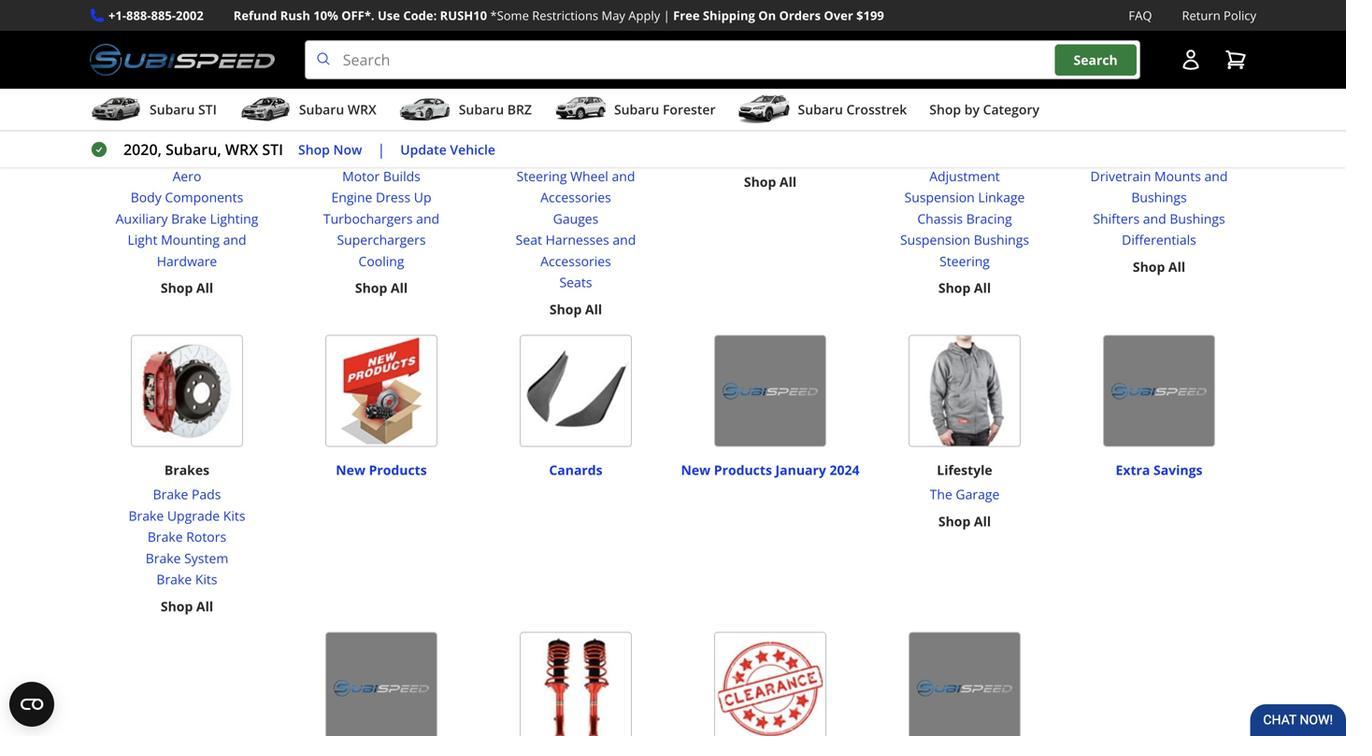 Task type: locate. For each thing, give the bounding box(es) containing it.
subaru inside dropdown button
[[614, 101, 659, 118]]

upgrade
[[167, 507, 220, 525]]

sti down "a subaru wrx thumbnail image"
[[262, 139, 283, 160]]

gauges link
[[486, 208, 666, 230]]

up right subaru,
[[223, 146, 240, 164]]

up
[[223, 146, 240, 164], [414, 188, 431, 206]]

all inside "suspension suspension height adjustment suspension linkage chassis bracing suspension bushings steering shop all"
[[974, 279, 991, 297]]

0 vertical spatial wrx
[[348, 101, 377, 118]]

auxiliary brake lighting link
[[97, 208, 277, 230]]

suspension up adjustment
[[908, 146, 978, 164]]

|
[[663, 7, 670, 24], [377, 139, 385, 160]]

suspension up chassis
[[905, 188, 975, 206]]

shop down brake kits link
[[161, 598, 193, 616]]

shop by category button
[[930, 93, 1040, 130]]

2 vertical spatial bushings
[[974, 231, 1029, 249]]

brake upgrade kits link
[[128, 506, 245, 527]]

engine dress up link
[[292, 187, 471, 208]]

exterior dress up link
[[97, 145, 277, 166]]

shop all link for engine exhausts motor builds engine dress up turbochargers and superchargers cooling shop all
[[355, 278, 408, 299]]

all down seats link
[[585, 300, 602, 318]]

engine up exhausts
[[360, 122, 403, 139]]

accessories down subaru forester dropdown button
[[594, 146, 665, 164]]

seats
[[560, 274, 592, 291]]

exterior up aero
[[133, 146, 181, 164]]

0 horizontal spatial shop all
[[744, 173, 797, 191]]

products down new products image
[[369, 461, 427, 479]]

a subaru crosstrek thumbnail image image
[[738, 95, 790, 124]]

cobb march madness sale image image
[[909, 633, 1021, 737]]

steering down suspension bushings link
[[940, 252, 990, 270]]

accessories up 'seats'
[[541, 252, 611, 270]]

wrx down "a subaru wrx thumbnail image"
[[225, 139, 258, 160]]

2 subaru from the left
[[299, 101, 344, 118]]

1 horizontal spatial |
[[663, 7, 670, 24]]

shop down differentials link
[[1133, 258, 1165, 276]]

new products january 2024 image image
[[714, 335, 826, 447]]

wrx up now
[[348, 101, 377, 118]]

shop all link down cooling "link"
[[355, 278, 408, 299]]

shop down cooling "link"
[[355, 279, 387, 297]]

all down differentials link
[[1169, 258, 1186, 276]]

shop all down 'wheels and tires'
[[744, 173, 797, 191]]

steering down the trim
[[517, 167, 567, 185]]

and left the tires
[[766, 122, 790, 139]]

1 vertical spatial dress
[[376, 188, 411, 206]]

products
[[369, 461, 427, 479], [714, 461, 772, 479]]

february new products image image
[[325, 633, 438, 737]]

shop all down differentials link
[[1133, 258, 1186, 276]]

steering inside "suspension suspension height adjustment suspension linkage chassis bracing suspension bushings steering shop all"
[[940, 252, 990, 270]]

new for new products
[[336, 461, 365, 479]]

shop down the garage link
[[939, 513, 971, 530]]

brake inside exterior exterior dress up aero body components auxiliary brake lighting light mounting and hardware shop all
[[171, 210, 207, 228]]

2024
[[830, 461, 860, 479]]

shop all link down 'steering' link
[[939, 278, 991, 299]]

builds
[[383, 167, 421, 185]]

0 horizontal spatial dress
[[185, 146, 220, 164]]

steering inside interior interior trim and accessories steering wheel and accessories gauges seat harnesses and accessories seats shop all
[[517, 167, 567, 185]]

1 horizontal spatial kits
[[223, 507, 245, 525]]

1 vertical spatial drivetrain
[[1091, 167, 1151, 185]]

rush
[[280, 7, 310, 24]]

subaru
[[150, 101, 195, 118], [299, 101, 344, 118], [459, 101, 504, 118], [614, 101, 659, 118], [798, 101, 843, 118]]

1 horizontal spatial new
[[681, 461, 711, 479]]

shop left by
[[930, 101, 961, 118]]

0 vertical spatial accessories
[[594, 146, 665, 164]]

subaru wrx
[[299, 101, 377, 118]]

0 horizontal spatial products
[[369, 461, 427, 479]]

0 horizontal spatial wrx
[[225, 139, 258, 160]]

dress
[[185, 146, 220, 164], [376, 188, 411, 206]]

2 products from the left
[[714, 461, 772, 479]]

engine down motor
[[331, 188, 372, 206]]

0 vertical spatial up
[[223, 146, 240, 164]]

dress up aero
[[185, 146, 220, 164]]

motor builds link
[[292, 166, 471, 187]]

linkage
[[978, 188, 1025, 206]]

brake rotors link
[[128, 527, 245, 548]]

subaru left brz
[[459, 101, 504, 118]]

1 horizontal spatial interior
[[551, 122, 601, 139]]

all
[[780, 173, 797, 191], [1169, 258, 1186, 276], [196, 279, 213, 297], [391, 279, 408, 297], [974, 279, 991, 297], [585, 300, 602, 318], [974, 513, 991, 530], [196, 598, 213, 616]]

sti up 2020, subaru, wrx sti
[[198, 101, 217, 118]]

brake up brake upgrade kits link
[[153, 486, 188, 504]]

products left january
[[714, 461, 772, 479]]

drivetrain up mounts
[[1126, 122, 1193, 139]]

all down cooling "link"
[[391, 279, 408, 297]]

restrictions
[[532, 7, 598, 24]]

adjustment
[[929, 167, 1000, 185]]

subaru up shop now
[[299, 101, 344, 118]]

2 new from the left
[[681, 461, 711, 479]]

1 vertical spatial up
[[414, 188, 431, 206]]

1 horizontal spatial sti
[[262, 139, 283, 160]]

button image
[[1180, 49, 1202, 71]]

category
[[983, 101, 1040, 118]]

0 horizontal spatial up
[[223, 146, 240, 164]]

0 vertical spatial interior
[[551, 122, 601, 139]]

light
[[128, 231, 157, 249]]

shop down hardware at top left
[[161, 279, 193, 297]]

brake
[[171, 210, 207, 228], [153, 486, 188, 504], [128, 507, 164, 525], [148, 528, 183, 546], [146, 550, 181, 567], [157, 571, 192, 589]]

$199
[[856, 7, 884, 24]]

a subaru wrx thumbnail image image
[[239, 95, 292, 124]]

0 horizontal spatial |
[[377, 139, 385, 160]]

shop all link down differentials link
[[1133, 257, 1186, 278]]

and inside engine exhausts motor builds engine dress up turbochargers and superchargers cooling shop all
[[416, 210, 440, 228]]

struts and shocks image image
[[520, 633, 632, 737]]

rush10
[[440, 7, 487, 24]]

kits up rotors
[[223, 507, 245, 525]]

1 horizontal spatial products
[[714, 461, 772, 479]]

bushings inside "suspension suspension height adjustment suspension linkage chassis bracing suspension bushings steering shop all"
[[974, 231, 1029, 249]]

suspension
[[928, 122, 1002, 139], [908, 146, 978, 164], [905, 188, 975, 206], [900, 231, 971, 249]]

drivetrain for drivetrain
[[1126, 122, 1193, 139]]

0 vertical spatial drivetrain
[[1126, 122, 1193, 139]]

dress down builds
[[376, 188, 411, 206]]

shop down 'steering' link
[[939, 279, 971, 297]]

new products
[[336, 461, 427, 479]]

suspension height adjustment link
[[875, 145, 1055, 187]]

and down builds
[[416, 210, 440, 228]]

| up motor builds link
[[377, 139, 385, 160]]

1 products from the left
[[369, 461, 427, 479]]

system
[[184, 550, 228, 567]]

extra
[[1116, 461, 1150, 479]]

and
[[766, 122, 790, 139], [567, 146, 591, 164], [612, 167, 635, 185], [1205, 167, 1228, 185], [416, 210, 440, 228], [1143, 210, 1166, 228], [223, 231, 246, 249], [613, 231, 636, 249]]

aero
[[173, 167, 201, 185]]

up down builds
[[414, 188, 431, 206]]

1 horizontal spatial dress
[[376, 188, 411, 206]]

0 vertical spatial steering
[[517, 167, 567, 185]]

interior up interior trim and accessories link
[[551, 122, 601, 139]]

0 horizontal spatial kits
[[195, 571, 217, 589]]

4 subaru from the left
[[614, 101, 659, 118]]

exterior down subaru sti
[[161, 122, 213, 139]]

5 subaru from the left
[[798, 101, 843, 118]]

bushings
[[1132, 188, 1187, 206], [1170, 210, 1225, 228], [974, 231, 1029, 249]]

subaru up subaru,
[[150, 101, 195, 118]]

1 subaru from the left
[[150, 101, 195, 118]]

shop all link for interior interior trim and accessories steering wheel and accessories gauges seat harnesses and accessories seats shop all
[[550, 299, 602, 320]]

cooling
[[359, 252, 404, 270]]

differentials
[[1122, 231, 1197, 249]]

subaru for subaru forester
[[614, 101, 659, 118]]

lifestyle the garage shop all
[[930, 461, 1000, 530]]

and down lighting
[[223, 231, 246, 249]]

height
[[982, 146, 1022, 164]]

subaru up the tires
[[798, 101, 843, 118]]

shop now link
[[298, 139, 362, 160]]

accessories up 'gauges'
[[541, 188, 611, 206]]

engine image image
[[325, 0, 438, 108]]

1 horizontal spatial up
[[414, 188, 431, 206]]

subispeed logo image
[[90, 40, 275, 80]]

shop all link
[[744, 171, 797, 193], [1133, 257, 1186, 278], [161, 278, 213, 299], [355, 278, 408, 299], [939, 278, 991, 299], [550, 299, 602, 320], [939, 511, 991, 533], [161, 596, 213, 618]]

drivetrain mounts and bushings link
[[1070, 166, 1249, 208]]

search button
[[1055, 44, 1137, 76]]

new for new products january 2024
[[681, 461, 711, 479]]

on
[[758, 7, 776, 24]]

shop all link for exterior exterior dress up aero body components auxiliary brake lighting light mounting and hardware shop all
[[161, 278, 213, 299]]

drivetrain inside drivetrain mounts and bushings shifters and bushings differentials
[[1091, 167, 1151, 185]]

0 vertical spatial shop all
[[744, 173, 797, 191]]

0 horizontal spatial new
[[336, 461, 365, 479]]

shop all link down 'wheels and tires'
[[744, 171, 797, 193]]

chassis
[[917, 210, 963, 228]]

mounts
[[1155, 167, 1201, 185]]

rotors
[[186, 528, 226, 546]]

engine
[[360, 122, 403, 139], [331, 188, 372, 206]]

bushings up differentials
[[1170, 210, 1225, 228]]

drivetrain up shifters
[[1091, 167, 1151, 185]]

wrx inside dropdown button
[[348, 101, 377, 118]]

all down garage
[[974, 513, 991, 530]]

1 vertical spatial |
[[377, 139, 385, 160]]

1 vertical spatial interior
[[487, 146, 533, 164]]

body components link
[[97, 187, 277, 208]]

off*.
[[341, 7, 375, 24]]

open widget image
[[9, 682, 54, 727]]

kits down system
[[195, 571, 217, 589]]

1 new from the left
[[336, 461, 365, 479]]

and up differentials
[[1143, 210, 1166, 228]]

shop all link down brake kits link
[[161, 596, 213, 618]]

1 horizontal spatial wrx
[[348, 101, 377, 118]]

up inside engine exhausts motor builds engine dress up turbochargers and superchargers cooling shop all
[[414, 188, 431, 206]]

apply
[[629, 7, 660, 24]]

0 horizontal spatial steering
[[517, 167, 567, 185]]

update
[[400, 140, 447, 158]]

1 vertical spatial steering
[[940, 252, 990, 270]]

subaru sti button
[[90, 93, 217, 130]]

2020, subaru, wrx sti
[[123, 139, 283, 160]]

0 vertical spatial |
[[663, 7, 670, 24]]

suspension image image
[[909, 0, 1021, 108]]

new products image image
[[325, 335, 438, 447]]

bushings down bracing
[[974, 231, 1029, 249]]

0 horizontal spatial interior
[[487, 146, 533, 164]]

1 horizontal spatial shop all
[[1133, 258, 1186, 276]]

interior
[[551, 122, 601, 139], [487, 146, 533, 164]]

return policy
[[1182, 7, 1256, 24]]

0 horizontal spatial sti
[[198, 101, 217, 118]]

superchargers
[[337, 231, 426, 249]]

wheels and tires
[[715, 122, 826, 139]]

shop all link down hardware at top left
[[161, 278, 213, 299]]

faq link
[[1129, 6, 1152, 25]]

all down brake kits link
[[196, 598, 213, 616]]

all down 'steering' link
[[974, 279, 991, 297]]

shop down 'wheels and tires'
[[744, 173, 776, 191]]

shop down seats link
[[550, 300, 582, 318]]

shop all link down the garage link
[[939, 511, 991, 533]]

0 vertical spatial dress
[[185, 146, 220, 164]]

drivetrain for drivetrain mounts and bushings shifters and bushings differentials
[[1091, 167, 1151, 185]]

steering wheel and accessories link
[[486, 166, 666, 208]]

interior left the trim
[[487, 146, 533, 164]]

kits
[[223, 507, 245, 525], [195, 571, 217, 589]]

sti
[[198, 101, 217, 118], [262, 139, 283, 160]]

shifters
[[1093, 210, 1140, 228]]

shop all link down seats link
[[550, 299, 602, 320]]

3 subaru from the left
[[459, 101, 504, 118]]

all down hardware at top left
[[196, 279, 213, 297]]

2020,
[[123, 139, 162, 160]]

1 horizontal spatial steering
[[940, 252, 990, 270]]

subaru left forester
[[614, 101, 659, 118]]

| left free
[[663, 7, 670, 24]]

a subaru forester thumbnail image image
[[554, 95, 607, 124]]

subaru brz button
[[399, 93, 532, 130]]

all inside brakes brake pads brake upgrade kits brake rotors brake system brake kits shop all
[[196, 598, 213, 616]]

code:
[[403, 7, 437, 24]]

shop inside dropdown button
[[930, 101, 961, 118]]

all inside exterior exterior dress up aero body components auxiliary brake lighting light mounting and hardware shop all
[[196, 279, 213, 297]]

all down 'wheels and tires'
[[780, 173, 797, 191]]

extra savings
[[1116, 461, 1203, 479]]

seat
[[516, 231, 542, 249]]

bushings up "shifters and bushings" link
[[1132, 188, 1187, 206]]

shop by category
[[930, 101, 1040, 118]]

return
[[1182, 7, 1221, 24]]

0 vertical spatial sti
[[198, 101, 217, 118]]

brake down the body components link at the top left
[[171, 210, 207, 228]]

brake down brake rotors link on the left bottom of page
[[146, 550, 181, 567]]



Task type: describe. For each thing, give the bounding box(es) containing it.
canards link
[[549, 453, 603, 479]]

motor
[[342, 167, 380, 185]]

shop left now
[[298, 140, 330, 158]]

+1-888-885-2002
[[108, 7, 204, 24]]

extra savings link
[[1116, 453, 1203, 479]]

auxiliary
[[116, 210, 168, 228]]

shipping
[[703, 7, 755, 24]]

gauges
[[553, 210, 599, 228]]

forester
[[663, 101, 716, 118]]

shop all link for suspension suspension height adjustment suspension linkage chassis bracing suspension bushings steering shop all
[[939, 278, 991, 299]]

brake down brake system link
[[157, 571, 192, 589]]

1 vertical spatial exterior
[[133, 146, 181, 164]]

drivetrain image image
[[1103, 0, 1215, 108]]

january
[[776, 461, 826, 479]]

hardware
[[157, 252, 217, 270]]

1 vertical spatial accessories
[[541, 188, 611, 206]]

savings
[[1154, 461, 1203, 479]]

brakes brake pads brake upgrade kits brake rotors brake system brake kits shop all
[[128, 461, 245, 616]]

subaru wrx button
[[239, 93, 377, 130]]

interior interior trim and accessories steering wheel and accessories gauges seat harnesses and accessories seats shop all
[[487, 122, 665, 318]]

1 vertical spatial wrx
[[225, 139, 258, 160]]

suspension bushings link
[[875, 230, 1055, 251]]

brakes
[[164, 461, 209, 479]]

cooling link
[[292, 251, 471, 272]]

and up wheel
[[567, 146, 591, 164]]

0 vertical spatial engine
[[360, 122, 403, 139]]

subaru,
[[166, 139, 221, 160]]

a subaru brz thumbnail image image
[[399, 95, 451, 124]]

canards image image
[[520, 335, 632, 447]]

0 vertical spatial bushings
[[1132, 188, 1187, 206]]

new products january 2024
[[681, 461, 860, 479]]

+1-
[[108, 7, 126, 24]]

chassis bracing link
[[875, 208, 1055, 230]]

interior image image
[[520, 0, 632, 108]]

sti inside dropdown button
[[198, 101, 217, 118]]

brz
[[507, 101, 532, 118]]

components
[[165, 188, 243, 206]]

drivetrain mounts and bushings shifters and bushings differentials
[[1091, 167, 1228, 249]]

the
[[930, 486, 952, 504]]

aero link
[[97, 166, 277, 187]]

crosstrek
[[847, 101, 907, 118]]

subaru brz
[[459, 101, 532, 118]]

dress inside engine exhausts motor builds engine dress up turbochargers and superchargers cooling shop all
[[376, 188, 411, 206]]

suspension down chassis
[[900, 231, 971, 249]]

body
[[131, 188, 162, 206]]

seats link
[[486, 272, 666, 293]]

up inside exterior exterior dress up aero body components auxiliary brake lighting light mounting and hardware shop all
[[223, 146, 240, 164]]

1 vertical spatial kits
[[195, 571, 217, 589]]

steering link
[[875, 251, 1055, 272]]

and right wheel
[[612, 167, 635, 185]]

and inside exterior exterior dress up aero body components auxiliary brake lighting light mounting and hardware shop all
[[223, 231, 246, 249]]

exterior image image
[[131, 0, 243, 108]]

turbochargers
[[323, 210, 413, 228]]

search
[[1074, 51, 1118, 69]]

canards
[[549, 461, 603, 479]]

suspension linkage link
[[875, 187, 1055, 208]]

subaru crosstrek button
[[738, 93, 907, 130]]

and right mounts
[[1205, 167, 1228, 185]]

shop inside brakes brake pads brake upgrade kits brake rotors brake system brake kits shop all
[[161, 598, 193, 616]]

1 vertical spatial shop all
[[1133, 258, 1186, 276]]

suspension down by
[[928, 122, 1002, 139]]

shop inside lifestyle the garage shop all
[[939, 513, 971, 530]]

subaru forester button
[[554, 93, 716, 130]]

products for new products january 2024
[[714, 461, 772, 479]]

suspension suspension height adjustment suspension linkage chassis bracing suspension bushings steering shop all
[[900, 122, 1029, 297]]

subaru for subaru crosstrek
[[798, 101, 843, 118]]

vehicle
[[450, 140, 495, 158]]

products for new products
[[369, 461, 427, 479]]

1 vertical spatial engine
[[331, 188, 372, 206]]

search input field
[[305, 40, 1141, 80]]

subaru for subaru wrx
[[299, 101, 344, 118]]

all inside engine exhausts motor builds engine dress up turbochargers and superchargers cooling shop all
[[391, 279, 408, 297]]

the garage link
[[930, 484, 1000, 506]]

shop inside interior interior trim and accessories steering wheel and accessories gauges seat harnesses and accessories seats shop all
[[550, 300, 582, 318]]

subaru for subaru brz
[[459, 101, 504, 118]]

*some
[[490, 7, 529, 24]]

0 vertical spatial kits
[[223, 507, 245, 525]]

shop inside exterior exterior dress up aero body components auxiliary brake lighting light mounting and hardware shop all
[[161, 279, 193, 297]]

faq
[[1129, 7, 1152, 24]]

shop inside engine exhausts motor builds engine dress up turbochargers and superchargers cooling shop all
[[355, 279, 387, 297]]

exhausts link
[[292, 145, 471, 166]]

a subaru sti thumbnail image image
[[90, 95, 142, 124]]

lifestyle
[[937, 461, 993, 479]]

subaru sti
[[150, 101, 217, 118]]

brakes image image
[[131, 335, 243, 447]]

1 vertical spatial bushings
[[1170, 210, 1225, 228]]

brake down the brake pads link
[[128, 507, 164, 525]]

shop inside "suspension suspension height adjustment suspension linkage chassis bracing suspension bushings steering shop all"
[[939, 279, 971, 297]]

seat harnesses and accessories link
[[486, 230, 666, 272]]

wheels and tires image image
[[714, 0, 826, 108]]

update vehicle button
[[400, 139, 495, 160]]

brake down brake upgrade kits link
[[148, 528, 183, 546]]

extra savings image image
[[1103, 335, 1215, 447]]

and right 'harnesses'
[[613, 231, 636, 249]]

885-
[[151, 7, 176, 24]]

bracing
[[966, 210, 1012, 228]]

harnesses
[[546, 231, 609, 249]]

subaru for subaru sti
[[150, 101, 195, 118]]

all inside lifestyle the garage shop all
[[974, 513, 991, 530]]

all inside interior interior trim and accessories steering wheel and accessories gauges seat harnesses and accessories seats shop all
[[585, 300, 602, 318]]

now
[[333, 140, 362, 158]]

refund rush 10% off*. use code: rush10 *some restrictions may apply | free shipping on orders over $199
[[233, 7, 884, 24]]

clearance image image
[[714, 633, 826, 737]]

orders
[[779, 7, 821, 24]]

1 vertical spatial sti
[[262, 139, 283, 160]]

0 vertical spatial exterior
[[161, 122, 213, 139]]

interior trim and accessories link
[[486, 145, 666, 166]]

shifters and bushings link
[[1070, 208, 1249, 230]]

new products january 2024 link
[[681, 453, 860, 479]]

shop all link for brakes brake pads brake upgrade kits brake rotors brake system brake kits shop all
[[161, 596, 213, 618]]

dress inside exterior exterior dress up aero body components auxiliary brake lighting light mounting and hardware shop all
[[185, 146, 220, 164]]

turbochargers and superchargers link
[[292, 208, 471, 251]]

light mounting and hardware link
[[97, 230, 277, 272]]

subaru forester
[[614, 101, 716, 118]]

2 vertical spatial accessories
[[541, 252, 611, 270]]

new products link
[[336, 453, 427, 479]]

brake kits link
[[128, 569, 245, 591]]

exterior exterior dress up aero body components auxiliary brake lighting light mounting and hardware shop all
[[116, 122, 258, 297]]

shop all link for lifestyle the garage shop all
[[939, 511, 991, 533]]

by
[[965, 101, 980, 118]]

over
[[824, 7, 853, 24]]

return policy link
[[1182, 6, 1256, 25]]

use
[[378, 7, 400, 24]]

10%
[[313, 7, 338, 24]]

888-
[[126, 7, 151, 24]]

free
[[673, 7, 700, 24]]

pads
[[192, 486, 221, 504]]

refund
[[233, 7, 277, 24]]

lifestyle image image
[[909, 335, 1021, 447]]



Task type: vqa. For each thing, say whether or not it's contained in the screenshot.


